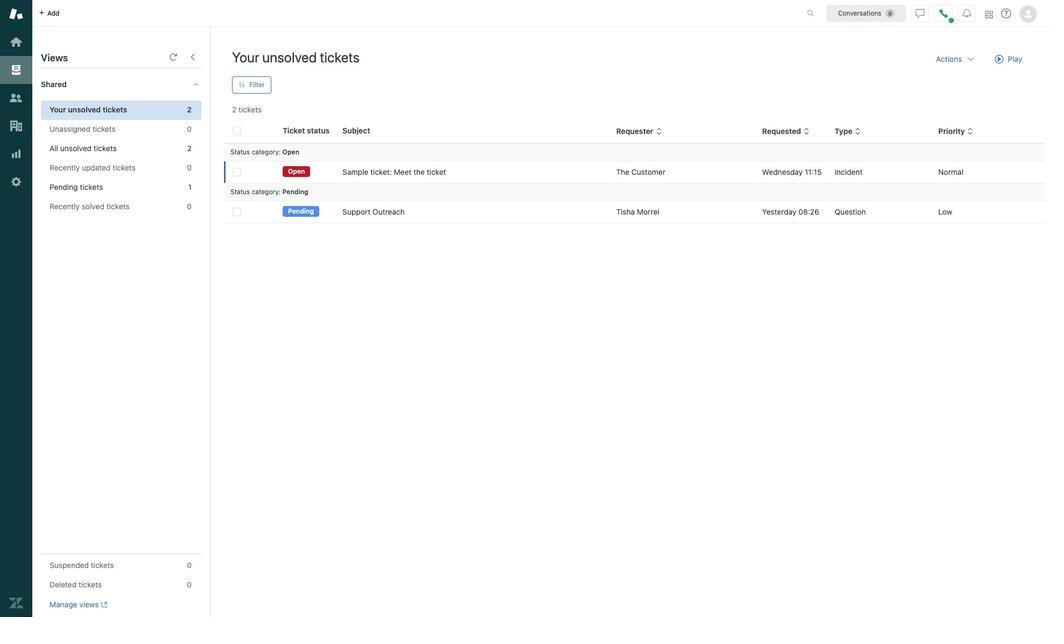 Task type: vqa. For each thing, say whether or not it's contained in the screenshot.


Task type: describe. For each thing, give the bounding box(es) containing it.
row containing sample ticket: meet the ticket
[[224, 161, 1045, 183]]

get started image
[[9, 35, 23, 49]]

play button
[[986, 48, 1032, 70]]

normal
[[939, 167, 964, 177]]

1 vertical spatial unsolved
[[68, 105, 101, 114]]

customers image
[[9, 91, 23, 105]]

question
[[835, 207, 866, 216]]

2 for all unsolved tickets
[[187, 144, 192, 153]]

get help image
[[1002, 9, 1011, 18]]

filter button
[[232, 76, 271, 94]]

status for status category: open
[[230, 148, 250, 156]]

priority button
[[939, 127, 974, 136]]

recently updated tickets
[[50, 163, 136, 172]]

button displays agent's chat status as invisible. image
[[916, 9, 925, 18]]

recently for recently solved tickets
[[50, 202, 80, 211]]

low
[[939, 207, 953, 216]]

1 vertical spatial open
[[288, 168, 305, 176]]

sample ticket: meet the ticket link
[[343, 167, 446, 178]]

views image
[[9, 63, 23, 77]]

ticket
[[283, 126, 305, 135]]

main element
[[0, 0, 32, 618]]

filter
[[249, 81, 265, 89]]

ticket
[[427, 167, 446, 177]]

collapse views pane image
[[188, 53, 197, 61]]

actions
[[936, 54, 962, 64]]

requester button
[[616, 127, 662, 136]]

status for status category: pending
[[230, 188, 250, 196]]

sample
[[343, 167, 368, 177]]

play
[[1008, 54, 1023, 64]]

meet
[[394, 167, 412, 177]]

0 horizontal spatial your
[[50, 105, 66, 114]]

1 horizontal spatial your unsolved tickets
[[232, 49, 360, 65]]

manage views link
[[50, 600, 107, 610]]

morrel
[[637, 207, 660, 216]]

sample ticket: meet the ticket
[[343, 167, 446, 177]]

views
[[79, 600, 99, 610]]

refresh views pane image
[[169, 53, 178, 61]]

the customer
[[616, 167, 666, 177]]

tisha morrel
[[616, 207, 660, 216]]

status
[[307, 126, 330, 135]]

recently for recently updated tickets
[[50, 163, 80, 172]]

tisha
[[616, 207, 635, 216]]

admin image
[[9, 175, 23, 189]]

0 vertical spatial unsolved
[[262, 49, 317, 65]]

requester
[[616, 127, 653, 136]]

unassigned tickets
[[50, 124, 116, 134]]

0 vertical spatial your
[[232, 49, 259, 65]]

wednesday
[[762, 167, 803, 177]]

add button
[[32, 0, 66, 26]]

wednesday 11:15
[[762, 167, 822, 177]]

reporting image
[[9, 147, 23, 161]]

support outreach
[[343, 207, 405, 216]]

type button
[[835, 127, 861, 136]]

outreach
[[373, 207, 405, 216]]

08:26
[[799, 207, 819, 216]]

all
[[50, 144, 58, 153]]

0 vertical spatial open
[[282, 148, 299, 156]]

pending for pending tickets
[[50, 183, 78, 192]]

ticket:
[[370, 167, 392, 177]]

views
[[41, 52, 68, 64]]

updated
[[82, 163, 111, 172]]

0 for recently solved tickets
[[187, 202, 192, 211]]

yesterday
[[762, 207, 797, 216]]

status category: open
[[230, 148, 299, 156]]



Task type: locate. For each thing, give the bounding box(es) containing it.
priority
[[939, 127, 965, 136]]

0 horizontal spatial your unsolved tickets
[[50, 105, 127, 114]]

2 status from the top
[[230, 188, 250, 196]]

0 vertical spatial your unsolved tickets
[[232, 49, 360, 65]]

0 vertical spatial recently
[[50, 163, 80, 172]]

recently
[[50, 163, 80, 172], [50, 202, 80, 211]]

1 0 from the top
[[187, 124, 192, 134]]

your up unassigned
[[50, 105, 66, 114]]

2 0 from the top
[[187, 163, 192, 172]]

0 vertical spatial row
[[224, 161, 1045, 183]]

zendesk image
[[9, 597, 23, 611]]

shared button
[[32, 68, 181, 101]]

pending up recently solved tickets
[[50, 183, 78, 192]]

2 recently from the top
[[50, 202, 80, 211]]

status category: pending
[[230, 188, 308, 196]]

type
[[835, 127, 853, 136]]

pending for pending
[[288, 207, 314, 216]]

2 row from the top
[[224, 201, 1045, 223]]

unsolved
[[262, 49, 317, 65], [68, 105, 101, 114], [60, 144, 92, 153]]

1 recently from the top
[[50, 163, 80, 172]]

deleted
[[50, 581, 77, 590]]

zendesk products image
[[985, 11, 993, 18]]

add
[[47, 9, 59, 17]]

recently down all
[[50, 163, 80, 172]]

your unsolved tickets
[[232, 49, 360, 65], [50, 105, 127, 114]]

all unsolved tickets
[[50, 144, 117, 153]]

pending tickets
[[50, 183, 103, 192]]

incident
[[835, 167, 863, 177]]

3 0 from the top
[[187, 202, 192, 211]]

manage views
[[50, 600, 99, 610]]

yesterday 08:26
[[762, 207, 819, 216]]

the
[[414, 167, 425, 177]]

unsolved up filter
[[262, 49, 317, 65]]

2 for your unsolved tickets
[[187, 105, 192, 114]]

1 vertical spatial status
[[230, 188, 250, 196]]

your unsolved tickets up filter
[[232, 49, 360, 65]]

recently solved tickets
[[50, 202, 130, 211]]

1 vertical spatial category:
[[252, 188, 281, 196]]

open down ticket
[[282, 148, 299, 156]]

requested
[[762, 127, 801, 136]]

1 status from the top
[[230, 148, 250, 156]]

0 for deleted tickets
[[187, 581, 192, 590]]

conversations
[[838, 9, 882, 17]]

suspended tickets
[[50, 561, 114, 570]]

suspended
[[50, 561, 89, 570]]

solved
[[82, 202, 104, 211]]

status down status category: open
[[230, 188, 250, 196]]

shared heading
[[32, 68, 210, 101]]

0
[[187, 124, 192, 134], [187, 163, 192, 172], [187, 202, 192, 211], [187, 561, 192, 570], [187, 581, 192, 590]]

category: for pending
[[252, 188, 281, 196]]

11:15
[[805, 167, 822, 177]]

5 0 from the top
[[187, 581, 192, 590]]

subject
[[343, 126, 370, 135]]

unsolved down unassigned
[[60, 144, 92, 153]]

category: up status category: pending
[[252, 148, 281, 156]]

open
[[282, 148, 299, 156], [288, 168, 305, 176]]

0 for unassigned tickets
[[187, 124, 192, 134]]

1 category: from the top
[[252, 148, 281, 156]]

4 0 from the top
[[187, 561, 192, 570]]

row
[[224, 161, 1045, 183], [224, 201, 1045, 223]]

row up tisha morrel
[[224, 161, 1045, 183]]

category: for open
[[252, 148, 281, 156]]

1 vertical spatial your unsolved tickets
[[50, 105, 127, 114]]

open up status category: pending
[[288, 168, 305, 176]]

support outreach link
[[343, 207, 405, 218]]

the
[[616, 167, 630, 177]]

1 horizontal spatial your
[[232, 49, 259, 65]]

2
[[187, 105, 192, 114], [232, 105, 237, 114], [187, 144, 192, 153]]

row down the customer
[[224, 201, 1045, 223]]

pending
[[50, 183, 78, 192], [282, 188, 308, 196], [288, 207, 314, 216]]

1 vertical spatial your
[[50, 105, 66, 114]]

2 tickets
[[232, 105, 262, 114]]

actions button
[[928, 48, 984, 70]]

1 vertical spatial row
[[224, 201, 1045, 223]]

status down 2 tickets
[[230, 148, 250, 156]]

notifications image
[[963, 9, 971, 18]]

ticket status
[[283, 126, 330, 135]]

1 vertical spatial recently
[[50, 202, 80, 211]]

support
[[343, 207, 371, 216]]

pending down status category: open
[[282, 188, 308, 196]]

(opens in a new tab) image
[[99, 602, 107, 609]]

requested button
[[762, 127, 810, 136]]

conversations button
[[827, 5, 906, 22]]

0 for suspended tickets
[[187, 561, 192, 570]]

your unsolved tickets up "unassigned tickets" at left
[[50, 105, 127, 114]]

manage
[[50, 600, 77, 610]]

pending down status category: pending
[[288, 207, 314, 216]]

customer
[[632, 167, 666, 177]]

zendesk support image
[[9, 7, 23, 21]]

row containing support outreach
[[224, 201, 1045, 223]]

organizations image
[[9, 119, 23, 133]]

2 vertical spatial unsolved
[[60, 144, 92, 153]]

0 vertical spatial category:
[[252, 148, 281, 156]]

1
[[188, 183, 192, 192]]

category: down status category: open
[[252, 188, 281, 196]]

2 down filter button
[[232, 105, 237, 114]]

0 vertical spatial status
[[230, 148, 250, 156]]

2 category: from the top
[[252, 188, 281, 196]]

shared
[[41, 80, 67, 89]]

2 up 1
[[187, 144, 192, 153]]

your
[[232, 49, 259, 65], [50, 105, 66, 114]]

tickets
[[320, 49, 360, 65], [103, 105, 127, 114], [239, 105, 262, 114], [92, 124, 116, 134], [94, 144, 117, 153], [113, 163, 136, 172], [80, 183, 103, 192], [106, 202, 130, 211], [91, 561, 114, 570], [79, 581, 102, 590]]

recently down pending tickets
[[50, 202, 80, 211]]

status
[[230, 148, 250, 156], [230, 188, 250, 196]]

your up filter button
[[232, 49, 259, 65]]

1 row from the top
[[224, 161, 1045, 183]]

unassigned
[[50, 124, 90, 134]]

deleted tickets
[[50, 581, 102, 590]]

category:
[[252, 148, 281, 156], [252, 188, 281, 196]]

0 for recently updated tickets
[[187, 163, 192, 172]]

unsolved up "unassigned tickets" at left
[[68, 105, 101, 114]]

2 down collapse views pane "icon"
[[187, 105, 192, 114]]



